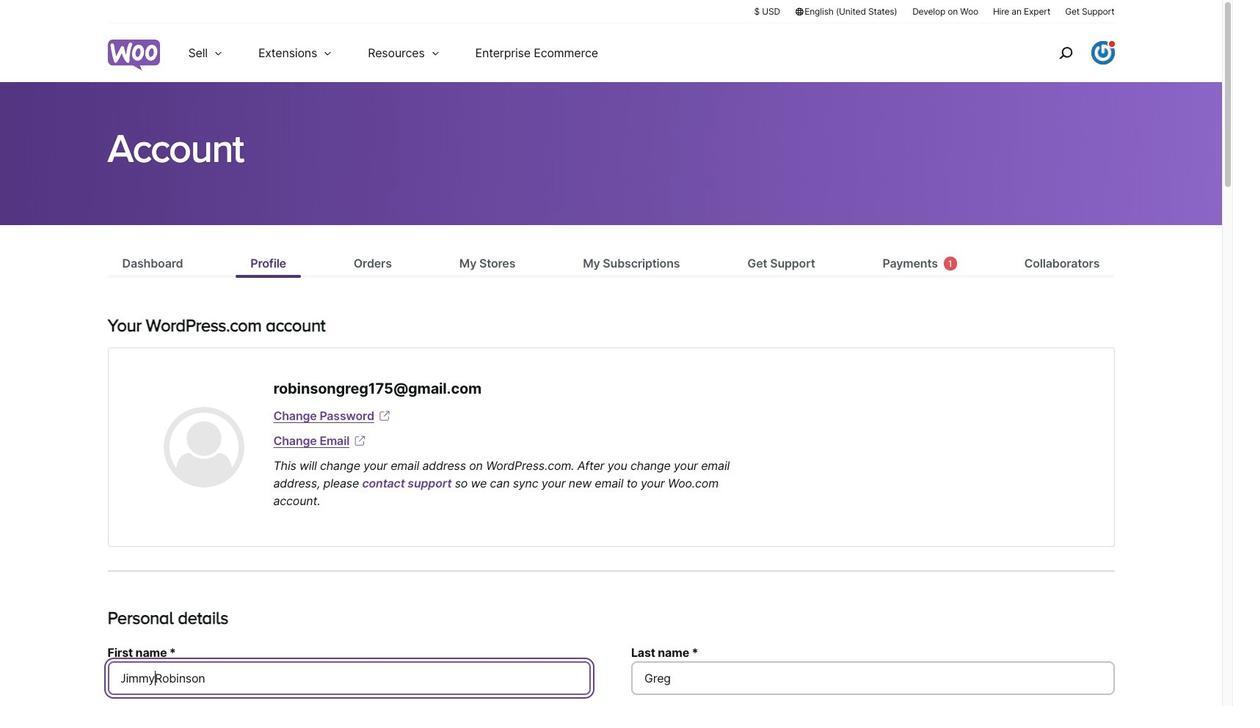 Task type: locate. For each thing, give the bounding box(es) containing it.
gravatar image image
[[163, 407, 244, 488]]

service navigation menu element
[[1027, 29, 1115, 77]]

external link image
[[377, 409, 392, 424]]

None text field
[[108, 662, 591, 696], [631, 662, 1115, 696], [108, 662, 591, 696], [631, 662, 1115, 696]]



Task type: vqa. For each thing, say whether or not it's contained in the screenshot.
the bottommost external link IMAGE
yes



Task type: describe. For each thing, give the bounding box(es) containing it.
search image
[[1054, 41, 1077, 65]]

external link image
[[352, 434, 367, 448]]

open account menu image
[[1091, 41, 1115, 65]]



